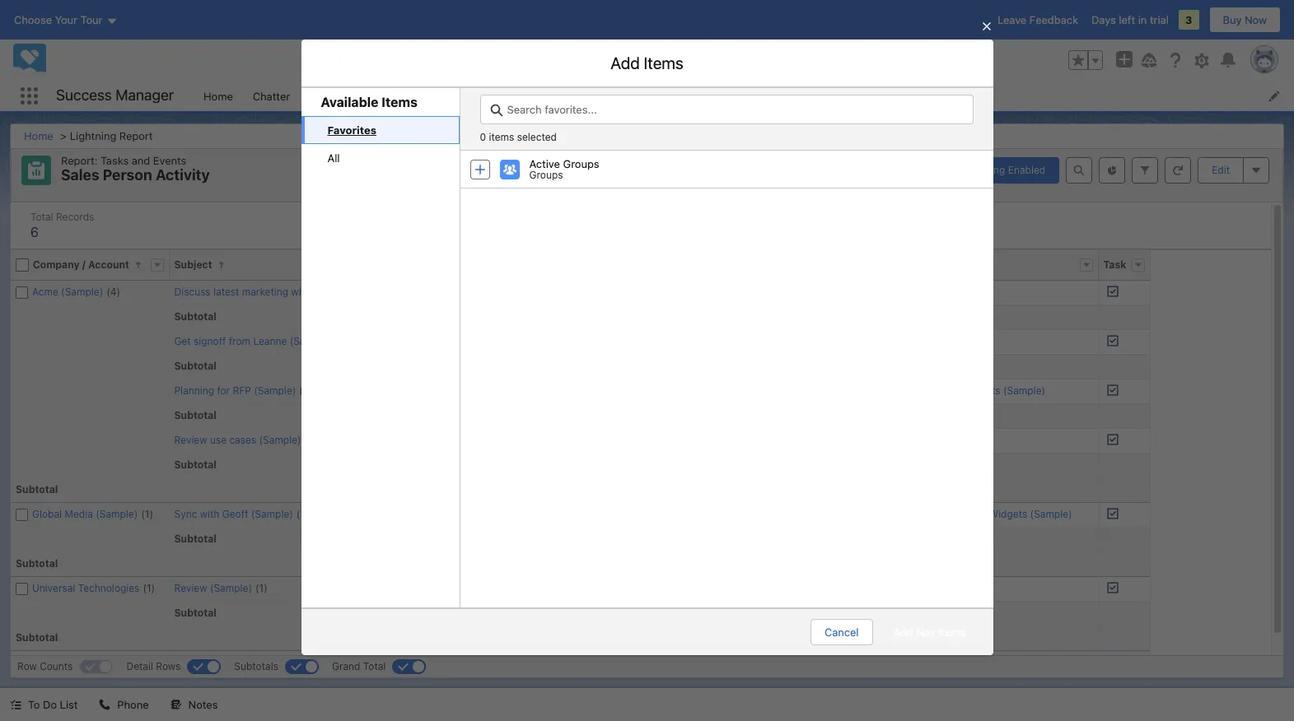 Task type: vqa. For each thing, say whether or not it's contained in the screenshot.
Delete
no



Task type: locate. For each thing, give the bounding box(es) containing it.
1 horizontal spatial add
[[893, 626, 913, 639]]

search... button
[[457, 47, 786, 73]]

bar
[[513, 208, 530, 222]]

0 horizontal spatial manager
[[116, 87, 174, 104]]

home
[[204, 89, 233, 103]]

1 horizontal spatial text default image
[[170, 700, 182, 711]]

this
[[550, 208, 568, 222]]

list
[[194, 81, 1294, 111], [301, 116, 459, 172]]

and
[[671, 208, 690, 222]]

group
[[1068, 50, 1103, 70]]

selected
[[517, 131, 557, 143]]

1 horizontal spatial text default image
[[742, 90, 754, 102]]

accounts
[[310, 89, 356, 103]]

text default image inside the 'notes' button
[[170, 700, 182, 711]]

1 vertical spatial list
[[301, 116, 459, 172]]

add left nav
[[893, 626, 913, 639]]

groups down the selected
[[529, 169, 563, 181]]

all link
[[301, 144, 459, 172]]

1 vertical spatial text default image
[[10, 700, 21, 711]]

cancel button
[[810, 619, 873, 646]]

to do list
[[28, 699, 78, 712]]

analytics
[[668, 89, 713, 103]]

0 horizontal spatial items
[[489, 131, 514, 143]]

in
[[1138, 13, 1147, 26]]

1 vertical spatial success
[[520, 164, 581, 183]]

1 horizontal spatial items
[[786, 208, 813, 222]]

success manager
[[56, 87, 174, 104]]

0 horizontal spatial add
[[611, 54, 640, 72]]

add inside button
[[893, 626, 913, 639]]

calendar
[[574, 89, 619, 103]]

add  nav items button
[[879, 619, 980, 646]]

leave
[[997, 13, 1027, 26]]

list item
[[650, 81, 761, 111]]

list containing home
[[194, 81, 1294, 111]]

available items
[[321, 95, 418, 110]]

list
[[60, 699, 78, 712]]

manager
[[116, 87, 174, 104], [585, 164, 648, 183]]

phone
[[117, 699, 149, 712]]

1 vertical spatial items
[[786, 208, 813, 222]]

0 vertical spatial success
[[56, 87, 112, 104]]

0 horizontal spatial text default image
[[99, 700, 111, 711]]

all
[[327, 152, 340, 165]]

edit success manager app navigation items
[[488, 164, 806, 183]]

notes
[[188, 699, 218, 712]]

nav
[[916, 626, 935, 639]]

text default image inside to do list button
[[10, 700, 21, 711]]

contracts
[[484, 89, 533, 103]]

items,
[[638, 208, 668, 222]]

leave feedback link
[[997, 13, 1078, 26]]

text default image inside the phone button
[[99, 700, 111, 711]]

groups right "active"
[[563, 157, 599, 171]]

list box
[[301, 296, 993, 460]]

add up calendar list item
[[611, 54, 640, 72]]

chatter link
[[243, 81, 300, 111]]

items right 0
[[489, 131, 514, 143]]

text default image for phone
[[99, 700, 111, 711]]

groups
[[563, 157, 599, 171], [529, 169, 563, 181]]

edit
[[488, 164, 516, 183]]

left
[[1119, 13, 1135, 26]]

1 vertical spatial manager
[[585, 164, 648, 183]]

chatter
[[253, 89, 290, 103]]

3
[[1185, 13, 1192, 26]]

success
[[56, 87, 112, 104], [520, 164, 581, 183]]

add for add  nav items
[[893, 626, 913, 639]]

items left you've on the top right of the page
[[786, 208, 813, 222]]

items right nav
[[938, 626, 966, 639]]

text default image
[[99, 700, 111, 711], [170, 700, 182, 711]]

buy now
[[1223, 13, 1267, 26]]

manager left home
[[116, 87, 174, 104]]

active
[[529, 157, 560, 171]]

phone button
[[89, 689, 159, 722]]

add
[[611, 54, 640, 72], [893, 626, 913, 639]]

0 vertical spatial list
[[194, 81, 1294, 111]]

calendar list item
[[564, 81, 650, 111]]

items
[[489, 131, 514, 143], [786, 208, 813, 222]]

Search favorites... search field
[[480, 95, 973, 124]]

list up navigation
[[194, 81, 1294, 111]]

items
[[644, 54, 683, 72], [382, 95, 418, 110], [766, 164, 806, 183], [938, 626, 966, 639]]

list down "available items"
[[301, 116, 459, 172]]

add for add items
[[611, 54, 640, 72]]

1 vertical spatial add
[[893, 626, 913, 639]]

text default image for notes
[[170, 700, 182, 711]]

app
[[652, 164, 682, 183]]

text default image left notes
[[170, 700, 182, 711]]

list containing favorites
[[301, 116, 459, 172]]

0 items selected
[[480, 131, 557, 143]]

1 text default image from the left
[[99, 700, 111, 711]]

text default image right analytics
[[742, 90, 754, 102]]

text default image left to on the bottom left of page
[[10, 700, 21, 711]]

text default image left phone
[[99, 700, 111, 711]]

0 vertical spatial add
[[611, 54, 640, 72]]

search...
[[489, 54, 533, 67]]

manager up reorder
[[585, 164, 648, 183]]

added.
[[852, 208, 886, 222]]

text default image
[[742, 90, 754, 102], [10, 700, 21, 711]]

contracts list item
[[474, 81, 564, 111]]

buy now button
[[1209, 7, 1281, 33]]

contracts link
[[474, 81, 543, 111]]

0 horizontal spatial text default image
[[10, 700, 21, 711]]

2 text default image from the left
[[170, 700, 182, 711]]



Task type: describe. For each thing, give the bounding box(es) containing it.
for
[[533, 208, 547, 222]]

remove
[[746, 208, 783, 222]]

days left in trial
[[1091, 13, 1169, 26]]

* analytics
[[660, 89, 713, 103]]

items inside button
[[938, 626, 966, 639]]

0 vertical spatial text default image
[[742, 90, 754, 102]]

*
[[660, 89, 665, 103]]

0 vertical spatial items
[[489, 131, 514, 143]]

favorites
[[327, 124, 376, 137]]

available
[[321, 95, 378, 110]]

contacts link
[[388, 81, 453, 111]]

buy
[[1223, 13, 1242, 26]]

0 vertical spatial manager
[[116, 87, 174, 104]]

add  nav items
[[893, 626, 966, 639]]

home link
[[194, 81, 243, 111]]

cancel
[[824, 626, 859, 639]]

add items
[[611, 54, 683, 72]]

favorites link
[[301, 116, 459, 144]]

your
[[468, 208, 490, 222]]

you've
[[816, 208, 849, 222]]

1 horizontal spatial success
[[520, 164, 581, 183]]

accounts link
[[300, 81, 366, 111]]

app.
[[571, 208, 593, 222]]

contacts
[[398, 89, 443, 103]]

leave feedback
[[997, 13, 1078, 26]]

personalize
[[408, 208, 465, 222]]

to do list button
[[0, 689, 88, 722]]

rename
[[693, 208, 730, 222]]

items up remove
[[766, 164, 806, 183]]

navigation
[[686, 164, 762, 183]]

trial
[[1150, 13, 1169, 26]]

0
[[480, 131, 486, 143]]

items up favorites link
[[382, 95, 418, 110]]

notes button
[[160, 689, 228, 722]]

personalize your nav bar for this app. reorder items, and rename or remove items you've added.
[[408, 208, 886, 222]]

1 horizontal spatial manager
[[585, 164, 648, 183]]

calendar link
[[564, 81, 629, 111]]

contacts list item
[[388, 81, 474, 111]]

nav
[[493, 208, 511, 222]]

now
[[1245, 13, 1267, 26]]

list item containing *
[[650, 81, 761, 111]]

to
[[28, 699, 40, 712]]

or
[[733, 208, 743, 222]]

do
[[43, 699, 57, 712]]

active groups groups
[[529, 157, 599, 181]]

items up *
[[644, 54, 683, 72]]

reorder
[[595, 208, 635, 222]]

accounts list item
[[300, 81, 388, 111]]

feedback
[[1029, 13, 1078, 26]]

days
[[1091, 13, 1116, 26]]

0 horizontal spatial success
[[56, 87, 112, 104]]



